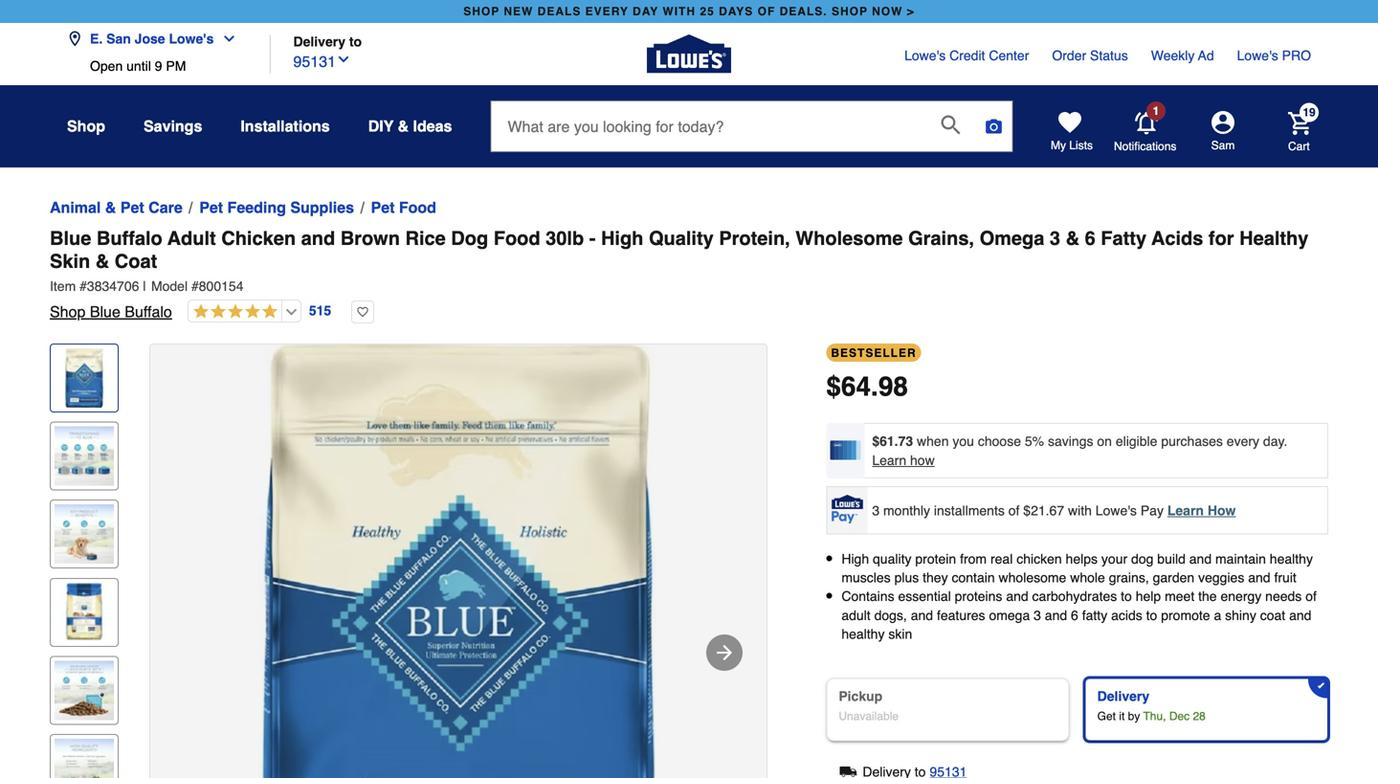 Task type: vqa. For each thing, say whether or not it's contained in the screenshot.
'Pet'
yes



Task type: describe. For each thing, give the bounding box(es) containing it.
coat
[[1261, 608, 1286, 623]]

skin
[[889, 627, 913, 642]]

installations button
[[241, 109, 330, 144]]

proteins
[[955, 589, 1003, 604]]

4.7 stars image
[[188, 304, 277, 321]]

get
[[1098, 710, 1116, 723]]

pet food link
[[371, 196, 437, 219]]

quality
[[873, 551, 912, 567]]

blue buffalo  adult chicken and brown rice dog food 30lb - high quality protein, wholesome grains, omega 3 & 6 fatty acids for healthy skin & coat item # 3834706 | model # 800154
[[50, 227, 1309, 294]]

and down essential
[[911, 608, 934, 623]]

skin
[[50, 250, 90, 272]]

3 inside the high quality protein from real chicken helps your dog build and maintain healthy muscles plus they contain wholesome whole grains, garden veggies and fruit contains essential proteins and carbohydrates to help meet the energy needs of adult dogs, and features omega 3 and 6 fatty acids to promote a shiny coat and healthy skin
[[1034, 608, 1042, 623]]

purchases
[[1162, 434, 1224, 449]]

high quality protein from real chicken helps your dog build and maintain healthy muscles plus they contain wholesome whole grains, garden veggies and fruit contains essential proteins and carbohydrates to help meet the energy needs of adult dogs, and features omega 3 and 6 fatty acids to promote a shiny coat and healthy skin
[[842, 551, 1317, 642]]

adult
[[168, 227, 216, 249]]

acids
[[1112, 608, 1143, 623]]

new
[[504, 5, 534, 18]]

& up 3834706
[[96, 250, 109, 272]]

blue buffalo  #800154 - thumbnail5 image
[[55, 661, 114, 720]]

pet for pet feeding supplies
[[199, 199, 223, 216]]

lowe's inside 'link'
[[905, 48, 946, 63]]

with
[[663, 5, 696, 18]]

needs
[[1266, 589, 1302, 604]]

your
[[1102, 551, 1128, 567]]

item number 3 8 3 4 7 0 6 and model number 8 0 0 1 5 4 element
[[50, 277, 1329, 296]]

chevron down image
[[336, 52, 351, 67]]

every
[[1227, 434, 1260, 449]]

.
[[871, 371, 879, 402]]

2 shop from the left
[[832, 5, 868, 18]]

it
[[1120, 710, 1125, 723]]

truck filled image
[[840, 764, 857, 778]]

model
[[151, 279, 188, 294]]

delivery for to
[[293, 34, 346, 49]]

1 pet from the left
[[120, 199, 144, 216]]

animal & pet care
[[50, 199, 183, 216]]

on
[[1098, 434, 1112, 449]]

shop blue buffalo
[[50, 303, 172, 321]]

day
[[633, 5, 659, 18]]

3 monthly installments of $21.67 with lowe's pay learn how
[[873, 503, 1236, 518]]

day.
[[1264, 434, 1288, 449]]

installations
[[241, 117, 330, 135]]

lowe's pro link
[[1238, 46, 1312, 65]]

6 inside blue buffalo  adult chicken and brown rice dog food 30lb - high quality protein, wholesome grains, omega 3 & 6 fatty acids for healthy skin & coat item # 3834706 | model # 800154
[[1085, 227, 1096, 249]]

arrow right image
[[713, 641, 736, 664]]

9
[[155, 58, 162, 74]]

25
[[700, 5, 715, 18]]

delivery for get
[[1098, 689, 1150, 704]]

0 horizontal spatial of
[[1009, 503, 1020, 518]]

real
[[991, 551, 1013, 567]]

and up veggies
[[1190, 551, 1212, 567]]

omega
[[980, 227, 1045, 249]]

with
[[1068, 503, 1092, 518]]

they
[[923, 570, 948, 586]]

lowe's home improvement cart image
[[1289, 112, 1312, 135]]

search image
[[942, 115, 961, 134]]

learn how button
[[873, 451, 935, 470]]

every
[[586, 5, 629, 18]]

eligible
[[1116, 434, 1158, 449]]

helps
[[1066, 551, 1098, 567]]

adult
[[842, 608, 871, 623]]

and inside blue buffalo  adult chicken and brown rice dog food 30lb - high quality protein, wholesome grains, omega 3 & 6 fatty acids for healthy skin & coat item # 3834706 | model # 800154
[[301, 227, 335, 249]]

care
[[149, 199, 183, 216]]

dog
[[451, 227, 488, 249]]

|
[[143, 279, 146, 294]]

1 vertical spatial to
[[1121, 589, 1132, 604]]

2 # from the left
[[191, 279, 199, 294]]

dec
[[1170, 710, 1190, 723]]

pickup
[[839, 689, 883, 704]]

how
[[1208, 503, 1236, 518]]

$
[[827, 371, 841, 402]]

lowe's pro
[[1238, 48, 1312, 63]]

weekly ad link
[[1152, 46, 1215, 65]]

essential
[[899, 589, 951, 604]]

order status link
[[1053, 46, 1129, 65]]

grains,
[[909, 227, 975, 249]]

dog
[[1132, 551, 1154, 567]]

high inside blue buffalo  adult chicken and brown rice dog food 30lb - high quality protein, wholesome grains, omega 3 & 6 fatty acids for healthy skin & coat item # 3834706 | model # 800154
[[601, 227, 644, 249]]

& left fatty
[[1066, 227, 1080, 249]]

bestseller
[[831, 347, 917, 360]]

Search Query text field
[[492, 101, 926, 151]]

build
[[1158, 551, 1186, 567]]

diy & ideas
[[368, 117, 452, 135]]

camera image
[[985, 117, 1004, 136]]

5%
[[1025, 434, 1045, 449]]

omega
[[989, 608, 1030, 623]]

0 vertical spatial healthy
[[1270, 551, 1314, 567]]

carbohydrates
[[1033, 589, 1118, 604]]

feeding
[[227, 199, 286, 216]]

lists
[[1070, 139, 1093, 152]]

515
[[309, 303, 331, 319]]

lowe's inside button
[[169, 31, 214, 46]]

2 vertical spatial to
[[1147, 608, 1158, 623]]

pickup unavailable
[[839, 689, 899, 723]]

features
[[937, 608, 986, 623]]

thu,
[[1144, 710, 1167, 723]]

and left the fruit
[[1249, 570, 1271, 586]]

animal
[[50, 199, 101, 216]]

grains,
[[1109, 570, 1150, 586]]

fatty
[[1101, 227, 1147, 249]]

pet for pet food
[[371, 199, 395, 216]]

unavailable
[[839, 710, 899, 723]]

savings button
[[144, 109, 202, 144]]

item
[[50, 279, 76, 294]]

choose
[[978, 434, 1022, 449]]

notifications
[[1114, 140, 1177, 153]]

learn inside $61.73 when you choose 5% savings on eligible purchases every day. learn how
[[873, 453, 907, 468]]

$61.73 when you choose 5% savings on eligible purchases every day. learn how
[[873, 434, 1288, 468]]

center
[[989, 48, 1030, 63]]

0 horizontal spatial to
[[349, 34, 362, 49]]

delivery get it by thu, dec 28
[[1098, 689, 1206, 723]]

6 inside the high quality protein from real chicken helps your dog build and maintain healthy muscles plus they contain wholesome whole grains, garden veggies and fruit contains essential proteins and carbohydrates to help meet the energy needs of adult dogs, and features omega 3 and 6 fatty acids to promote a shiny coat and healthy skin
[[1071, 608, 1079, 623]]

lowe's credit center
[[905, 48, 1030, 63]]

chevron down image
[[214, 31, 237, 46]]

shop new deals every day with 25 days of deals. shop now >
[[464, 5, 915, 18]]

chicken
[[1017, 551, 1062, 567]]



Task type: locate. For each thing, give the bounding box(es) containing it.
$ 64 . 98
[[827, 371, 909, 402]]

1 horizontal spatial healthy
[[1270, 551, 1314, 567]]

healthy down adult
[[842, 627, 885, 642]]

1 vertical spatial buffalo
[[125, 303, 172, 321]]

0 vertical spatial of
[[1009, 503, 1020, 518]]

0 vertical spatial 6
[[1085, 227, 1096, 249]]

1 vertical spatial high
[[842, 551, 869, 567]]

1 vertical spatial healthy
[[842, 627, 885, 642]]

now
[[872, 5, 903, 18]]

0 horizontal spatial 6
[[1071, 608, 1079, 623]]

food inside blue buffalo  adult chicken and brown rice dog food 30lb - high quality protein, wholesome grains, omega 3 & 6 fatty acids for healthy skin & coat item # 3834706 | model # 800154
[[494, 227, 541, 249]]

0 vertical spatial to
[[349, 34, 362, 49]]

95131 button
[[293, 48, 351, 73]]

fatty
[[1083, 608, 1108, 623]]

e. san jose lowe's
[[90, 31, 214, 46]]

shop left new
[[464, 5, 500, 18]]

0 horizontal spatial healthy
[[842, 627, 885, 642]]

blue buffalo  #800154 - thumbnail4 image
[[55, 583, 114, 642]]

dogs,
[[875, 608, 907, 623]]

brown
[[341, 227, 400, 249]]

weekly
[[1152, 48, 1195, 63]]

98
[[879, 371, 909, 402]]

high inside the high quality protein from real chicken helps your dog build and maintain healthy muscles plus they contain wholesome whole grains, garden veggies and fruit contains essential proteins and carbohydrates to help meet the energy needs of adult dogs, and features omega 3 and 6 fatty acids to promote a shiny coat and healthy skin
[[842, 551, 869, 567]]

credit
[[950, 48, 986, 63]]

chicken
[[221, 227, 296, 249]]

veggies
[[1199, 570, 1245, 586]]

$61.73
[[873, 434, 914, 449]]

# right item
[[80, 279, 87, 294]]

and
[[301, 227, 335, 249], [1190, 551, 1212, 567], [1249, 570, 1271, 586], [1007, 589, 1029, 604], [911, 608, 934, 623], [1045, 608, 1068, 623], [1290, 608, 1312, 623]]

plus
[[895, 570, 919, 586]]

0 vertical spatial food
[[399, 199, 437, 216]]

rice
[[405, 227, 446, 249]]

until
[[127, 58, 151, 74]]

help
[[1136, 589, 1162, 604]]

2 vertical spatial 3
[[1034, 608, 1042, 623]]

diy
[[368, 117, 394, 135]]

shop down open
[[67, 117, 105, 135]]

lowe's up pm
[[169, 31, 214, 46]]

and down 'supplies' on the left of the page
[[301, 227, 335, 249]]

1 horizontal spatial learn
[[1168, 503, 1204, 518]]

jose
[[135, 31, 165, 46]]

0 horizontal spatial 3
[[873, 503, 880, 518]]

pet food
[[371, 199, 437, 216]]

2 horizontal spatial pet
[[371, 199, 395, 216]]

lowes pay logo image
[[828, 495, 867, 524]]

lowe's home improvement lists image
[[1059, 111, 1082, 134]]

lowe's home improvement logo image
[[647, 12, 731, 96]]

order status
[[1053, 48, 1129, 63]]

sam
[[1212, 139, 1235, 152]]

contains
[[842, 589, 895, 604]]

delivery inside delivery get it by thu, dec 28
[[1098, 689, 1150, 704]]

lowe's left credit
[[905, 48, 946, 63]]

blue buffalo  #800154 - thumbnail image
[[55, 349, 114, 408]]

and up omega in the bottom right of the page
[[1007, 589, 1029, 604]]

muscles
[[842, 570, 891, 586]]

3 right omega in the bottom right of the page
[[1034, 608, 1042, 623]]

blue buffalo  #800154 - thumbnail2 image
[[55, 427, 114, 486]]

san
[[106, 31, 131, 46]]

0 horizontal spatial high
[[601, 227, 644, 249]]

shop for shop blue buffalo
[[50, 303, 86, 321]]

1 vertical spatial 3
[[873, 503, 880, 518]]

the
[[1199, 589, 1217, 604]]

shop
[[67, 117, 105, 135], [50, 303, 86, 321]]

order
[[1053, 48, 1087, 63]]

1 horizontal spatial 3
[[1034, 608, 1042, 623]]

option group
[[819, 671, 1337, 749]]

1 vertical spatial shop
[[50, 303, 86, 321]]

-
[[590, 227, 596, 249]]

healthy up the fruit
[[1270, 551, 1314, 567]]

1 vertical spatial blue
[[90, 303, 120, 321]]

1 vertical spatial delivery
[[1098, 689, 1150, 704]]

lowe's home improvement notification center image
[[1136, 112, 1158, 135]]

learn down $61.73
[[873, 453, 907, 468]]

pet feeding supplies link
[[199, 196, 354, 219]]

when
[[917, 434, 949, 449]]

of left $21.67
[[1009, 503, 1020, 518]]

buffalo
[[97, 227, 163, 249], [125, 303, 172, 321]]

blue buffalo  #800154 - thumbnail3 image
[[55, 505, 114, 564]]

1 horizontal spatial to
[[1121, 589, 1132, 604]]

buffalo inside blue buffalo  adult chicken and brown rice dog food 30lb - high quality protein, wholesome grains, omega 3 & 6 fatty acids for healthy skin & coat item # 3834706 | model # 800154
[[97, 227, 163, 249]]

wholesome
[[796, 227, 903, 249]]

shop new deals every day with 25 days of deals. shop now > link
[[460, 0, 919, 23]]

from
[[960, 551, 987, 567]]

blue up skin
[[50, 227, 91, 249]]

pet
[[120, 199, 144, 216], [199, 199, 223, 216], [371, 199, 395, 216]]

1 horizontal spatial of
[[1306, 589, 1317, 604]]

0 vertical spatial delivery
[[293, 34, 346, 49]]

delivery up it
[[1098, 689, 1150, 704]]

quality
[[649, 227, 714, 249]]

of
[[758, 5, 776, 18]]

buffalo down |
[[125, 303, 172, 321]]

& right the animal
[[105, 199, 116, 216]]

shop left now
[[832, 5, 868, 18]]

ad
[[1199, 48, 1215, 63]]

1 horizontal spatial delivery
[[1098, 689, 1150, 704]]

high right -
[[601, 227, 644, 249]]

of right needs
[[1306, 589, 1317, 604]]

status
[[1091, 48, 1129, 63]]

whole
[[1071, 570, 1106, 586]]

1 # from the left
[[80, 279, 87, 294]]

1 horizontal spatial food
[[494, 227, 541, 249]]

1 vertical spatial of
[[1306, 589, 1317, 604]]

0 horizontal spatial shop
[[464, 5, 500, 18]]

1 vertical spatial learn
[[1168, 503, 1204, 518]]

to up chevron down image
[[349, 34, 362, 49]]

3834706
[[87, 279, 139, 294]]

pay
[[1141, 503, 1164, 518]]

blue down 3834706
[[90, 303, 120, 321]]

healthy
[[1240, 227, 1309, 249]]

1
[[1153, 104, 1160, 118]]

0 vertical spatial shop
[[67, 117, 105, 135]]

to down help
[[1147, 608, 1158, 623]]

shop for shop
[[67, 117, 105, 135]]

0 horizontal spatial learn
[[873, 453, 907, 468]]

lowe's left pay
[[1096, 503, 1137, 518]]

0 vertical spatial blue
[[50, 227, 91, 249]]

learn
[[873, 453, 907, 468], [1168, 503, 1204, 518]]

buffalo up coat
[[97, 227, 163, 249]]

3 right omega
[[1050, 227, 1061, 249]]

pet up the 'adult' in the top of the page
[[199, 199, 223, 216]]

0 vertical spatial learn
[[873, 453, 907, 468]]

19
[[1303, 106, 1316, 119]]

3 pet from the left
[[371, 199, 395, 216]]

# right model
[[191, 279, 199, 294]]

shop down item
[[50, 303, 86, 321]]

1 vertical spatial 6
[[1071, 608, 1079, 623]]

2 horizontal spatial to
[[1147, 608, 1158, 623]]

1 horizontal spatial 6
[[1085, 227, 1096, 249]]

my lists link
[[1051, 111, 1093, 153]]

95131
[[293, 53, 336, 70]]

food up rice
[[399, 199, 437, 216]]

2 horizontal spatial 3
[[1050, 227, 1061, 249]]

blue buffalo  #800154 image
[[150, 345, 767, 778]]

6 left fatty
[[1085, 227, 1096, 249]]

64
[[841, 371, 871, 402]]

None search field
[[491, 101, 1013, 168]]

e. san jose lowe's button
[[67, 20, 245, 58]]

1 horizontal spatial pet
[[199, 199, 223, 216]]

0 horizontal spatial delivery
[[293, 34, 346, 49]]

option group containing pickup
[[819, 671, 1337, 749]]

1 horizontal spatial shop
[[832, 5, 868, 18]]

#
[[80, 279, 87, 294], [191, 279, 199, 294]]

coat
[[115, 250, 157, 272]]

wholesome
[[999, 570, 1067, 586]]

for
[[1209, 227, 1235, 249]]

contain
[[952, 570, 995, 586]]

and down carbohydrates
[[1045, 608, 1068, 623]]

to up 'acids'
[[1121, 589, 1132, 604]]

of inside the high quality protein from real chicken helps your dog build and maintain healthy muscles plus they contain wholesome whole grains, garden veggies and fruit contains essential proteins and carbohydrates to help meet the energy needs of adult dogs, and features omega 3 and 6 fatty acids to promote a shiny coat and healthy skin
[[1306, 589, 1317, 604]]

pm
[[166, 58, 186, 74]]

0 horizontal spatial food
[[399, 199, 437, 216]]

high up muscles
[[842, 551, 869, 567]]

0 vertical spatial 3
[[1050, 227, 1061, 249]]

6 down carbohydrates
[[1071, 608, 1079, 623]]

lowe's left pro
[[1238, 48, 1279, 63]]

0 vertical spatial buffalo
[[97, 227, 163, 249]]

e.
[[90, 31, 103, 46]]

my
[[1051, 139, 1067, 152]]

pet left the care in the left of the page
[[120, 199, 144, 216]]

pet up brown
[[371, 199, 395, 216]]

garden
[[1153, 570, 1195, 586]]

open until 9 pm
[[90, 58, 186, 74]]

my lists
[[1051, 139, 1093, 152]]

heart outline image
[[352, 301, 375, 324]]

3 inside blue buffalo  adult chicken and brown rice dog food 30lb - high quality protein, wholesome grains, omega 3 & 6 fatty acids for healthy skin & coat item # 3834706 | model # 800154
[[1050, 227, 1061, 249]]

2 pet from the left
[[199, 199, 223, 216]]

and down needs
[[1290, 608, 1312, 623]]

ideas
[[413, 117, 452, 135]]

lowe's
[[169, 31, 214, 46], [905, 48, 946, 63], [1238, 48, 1279, 63], [1096, 503, 1137, 518]]

delivery up 95131
[[293, 34, 346, 49]]

installments
[[934, 503, 1005, 518]]

blue inside blue buffalo  adult chicken and brown rice dog food 30lb - high quality protein, wholesome grains, omega 3 & 6 fatty acids for healthy skin & coat item # 3834706 | model # 800154
[[50, 227, 91, 249]]

by
[[1129, 710, 1141, 723]]

1 horizontal spatial #
[[191, 279, 199, 294]]

& inside button
[[398, 117, 409, 135]]

0 horizontal spatial #
[[80, 279, 87, 294]]

pet feeding supplies
[[199, 199, 354, 216]]

food
[[399, 199, 437, 216], [494, 227, 541, 249]]

food right dog
[[494, 227, 541, 249]]

& right diy
[[398, 117, 409, 135]]

1 vertical spatial food
[[494, 227, 541, 249]]

0 vertical spatial high
[[601, 227, 644, 249]]

1 shop from the left
[[464, 5, 500, 18]]

>
[[907, 5, 915, 18]]

acids
[[1152, 227, 1204, 249]]

0 horizontal spatial pet
[[120, 199, 144, 216]]

learn right pay
[[1168, 503, 1204, 518]]

3 right lowes pay logo
[[873, 503, 880, 518]]

location image
[[67, 31, 82, 46]]

1 horizontal spatial high
[[842, 551, 869, 567]]

blue buffalo  #800154 - thumbnail6 image
[[55, 739, 114, 778]]



